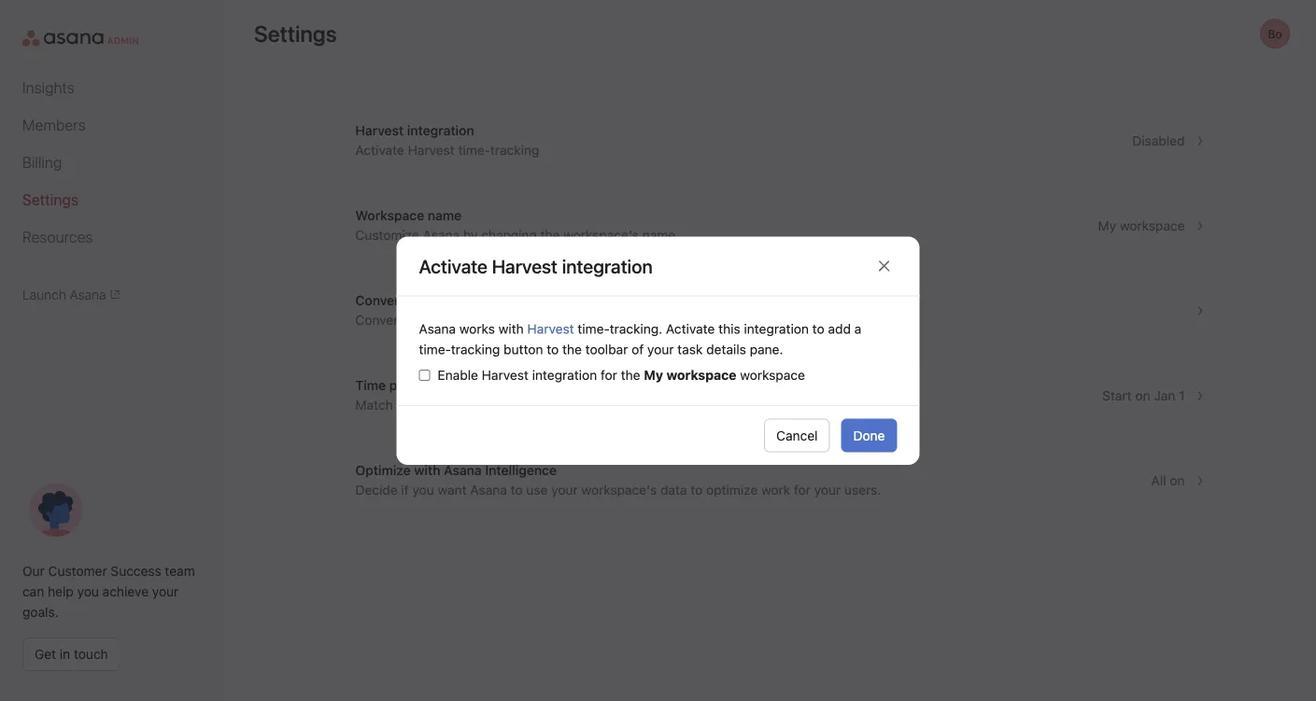 Task type: locate. For each thing, give the bounding box(es) containing it.
you inside optimize with asana intelligence decide if you want asana to use your workspace's data to optimize work for your users.
[[412, 482, 434, 498]]

for right "work"
[[794, 482, 811, 498]]

0 horizontal spatial you
[[77, 584, 99, 600]]

button
[[504, 342, 543, 357]]

2 vertical spatial workspace's
[[581, 482, 657, 498]]

convert up "time"
[[355, 312, 403, 328]]

cancel
[[776, 428, 818, 443]]

1 horizontal spatial in
[[752, 397, 763, 413]]

workspace down disabled
[[1120, 218, 1185, 234]]

1 horizontal spatial with
[[498, 321, 524, 336]]

you
[[412, 482, 434, 498], [77, 584, 99, 600]]

add
[[828, 321, 851, 336]]

to left an
[[505, 312, 517, 328]]

details
[[706, 342, 746, 357]]

name up harvest integration
[[642, 227, 676, 243]]

workspace up enable
[[437, 312, 502, 328]]

1 vertical spatial the
[[562, 342, 582, 357]]

task
[[677, 342, 703, 357]]

on for start
[[1135, 388, 1150, 404]]

0 vertical spatial time-
[[458, 142, 490, 158]]

asana left by
[[423, 227, 460, 243]]

on
[[1135, 388, 1150, 404], [1170, 473, 1185, 489]]

time- up by
[[458, 142, 490, 158]]

activate up workspace
[[355, 142, 404, 158]]

periods
[[389, 378, 436, 393]]

activate inside harvest integration activate harvest time-tracking
[[355, 142, 404, 158]]

asana
[[423, 227, 460, 243], [70, 287, 106, 302], [419, 321, 456, 336], [766, 397, 803, 413], [444, 463, 482, 478], [470, 482, 507, 498]]

to down intelligence
[[511, 482, 523, 498]]

0 horizontal spatial for
[[601, 367, 617, 383]]

1 horizontal spatial for
[[794, 482, 811, 498]]

time-
[[458, 142, 490, 158], [578, 321, 610, 336], [419, 342, 451, 357]]

name right workspace
[[428, 208, 462, 223]]

your inside time-tracking. activate this integration to add a time-tracking button to the toolbar of your task details pane.
[[647, 342, 674, 357]]

1 vertical spatial organization
[[539, 312, 613, 328]]

on left 'jan'
[[1135, 388, 1150, 404]]

1 horizontal spatial the
[[562, 342, 582, 357]]

2 horizontal spatial the
[[621, 367, 640, 383]]

members
[[22, 116, 86, 134]]

activate
[[355, 142, 404, 158], [419, 255, 488, 277], [666, 321, 715, 336]]

1 vertical spatial integration
[[744, 321, 809, 336]]

0 horizontal spatial on
[[1135, 388, 1150, 404]]

resources
[[22, 228, 93, 246]]

0 vertical spatial for
[[601, 367, 617, 383]]

workspace's inside workspace name customize asana by changing the workspace's name
[[563, 227, 639, 243]]

0 vertical spatial activate
[[355, 142, 404, 158]]

you right if
[[412, 482, 434, 498]]

organization up toolbar
[[539, 312, 613, 328]]

activate inside time-tracking. activate this integration to add a time-tracking button to the toolbar of your task details pane.
[[666, 321, 715, 336]]

my workspace
[[1098, 218, 1185, 234]]

0 vertical spatial workspace's
[[563, 227, 639, 243]]

in right get
[[60, 647, 70, 662]]

2 vertical spatial activate
[[666, 321, 715, 336]]

disabled
[[1132, 133, 1185, 149]]

1 vertical spatial for
[[794, 482, 811, 498]]

1 horizontal spatial organization
[[539, 312, 613, 328]]

activate for harvest integration activate harvest time-tracking
[[355, 142, 404, 158]]

to left add
[[812, 321, 825, 336]]

convert
[[355, 293, 404, 308], [355, 312, 403, 328]]

time
[[355, 378, 386, 393]]

0 vertical spatial my
[[1098, 218, 1116, 234]]

1 vertical spatial with
[[414, 463, 440, 478]]

settings
[[254, 21, 337, 47], [22, 191, 78, 209]]

0 horizontal spatial my
[[644, 367, 663, 383]]

0 vertical spatial the
[[540, 227, 560, 243]]

2 vertical spatial the
[[621, 367, 640, 383]]

with up "want" at left
[[414, 463, 440, 478]]

1 vertical spatial workspace's
[[427, 397, 502, 413]]

the down harvest link
[[562, 342, 582, 357]]

none checkbox inside activate harvest integration dialog
[[419, 370, 430, 381]]

annual
[[506, 397, 545, 413]]

fiscal
[[682, 397, 714, 413]]

optimize with asana intelligence decide if you want asana to use your workspace's data to optimize work for your users.
[[355, 463, 881, 498]]

activate harvest integration
[[419, 255, 653, 277]]

2 vertical spatial integration
[[532, 367, 597, 383]]

to
[[408, 293, 420, 308], [505, 312, 517, 328], [812, 321, 825, 336], [547, 342, 559, 357], [511, 482, 523, 498], [691, 482, 703, 498]]

your left works
[[407, 312, 433, 328]]

1 vertical spatial time-
[[578, 321, 610, 336]]

asana works with harvest
[[419, 321, 574, 336]]

0 vertical spatial tracking
[[490, 142, 539, 158]]

integration
[[407, 123, 474, 138], [744, 321, 809, 336], [532, 367, 597, 383]]

insights link
[[22, 77, 202, 99]]

resources link
[[22, 226, 202, 248]]

1 vertical spatial my
[[644, 367, 663, 383]]

0 vertical spatial you
[[412, 482, 434, 498]]

tracking
[[490, 142, 539, 158], [451, 342, 500, 357]]

works
[[459, 321, 495, 336]]

workspace name customize asana by changing the workspace's name
[[355, 208, 676, 243]]

0 vertical spatial convert
[[355, 293, 404, 308]]

to down customize
[[408, 293, 420, 308]]

0 horizontal spatial the
[[540, 227, 560, 243]]

success
[[111, 564, 161, 579]]

name
[[428, 208, 462, 223], [642, 227, 676, 243]]

1 horizontal spatial my
[[1098, 218, 1116, 234]]

can
[[22, 584, 44, 600]]

of
[[632, 342, 644, 357]]

1 vertical spatial in
[[60, 647, 70, 662]]

your
[[407, 312, 433, 328], [647, 342, 674, 357], [397, 397, 423, 413], [551, 482, 578, 498], [814, 482, 841, 498], [152, 584, 179, 600]]

the up activate harvest integration
[[540, 227, 560, 243]]

0 vertical spatial with
[[498, 321, 524, 336]]

activate harvest integration dialog
[[397, 237, 920, 465]]

0 vertical spatial on
[[1135, 388, 1150, 404]]

the down of on the left of the page
[[621, 367, 640, 383]]

organization
[[424, 293, 500, 308], [539, 312, 613, 328]]

to right data on the bottom right of the page
[[691, 482, 703, 498]]

all on
[[1151, 473, 1185, 489]]

the
[[540, 227, 560, 243], [562, 342, 582, 357], [621, 367, 640, 383]]

0 horizontal spatial integration
[[407, 123, 474, 138]]

0 vertical spatial organization
[[424, 293, 500, 308]]

1 vertical spatial tracking
[[451, 342, 500, 357]]

asana right launch
[[70, 287, 106, 302]]

asana left works
[[419, 321, 456, 336]]

1 vertical spatial settings
[[22, 191, 78, 209]]

asana inside time periods match your workspace's annual operating rhythm (i.e. fiscal year) in asana
[[766, 397, 803, 413]]

asana inside workspace name customize asana by changing the workspace's name
[[423, 227, 460, 243]]

your down periods
[[397, 397, 423, 413]]

0 horizontal spatial with
[[414, 463, 440, 478]]

data
[[660, 482, 687, 498]]

0 horizontal spatial organization
[[424, 293, 500, 308]]

workspace inside convert to organization convert your workspace to an organization
[[437, 312, 502, 328]]

the inside workspace name customize asana by changing the workspace's name
[[540, 227, 560, 243]]

time- up toolbar
[[578, 321, 610, 336]]

convert down customize
[[355, 293, 404, 308]]

for
[[601, 367, 617, 383], [794, 482, 811, 498]]

your down team
[[152, 584, 179, 600]]

0 horizontal spatial in
[[60, 647, 70, 662]]

1 horizontal spatial on
[[1170, 473, 1185, 489]]

with
[[498, 321, 524, 336], [414, 463, 440, 478]]

your right use at the bottom left
[[551, 482, 578, 498]]

time periods match your workspace's annual operating rhythm (i.e. fiscal year) in asana
[[355, 378, 803, 413]]

2 horizontal spatial activate
[[666, 321, 715, 336]]

your right of on the left of the page
[[647, 342, 674, 357]]

activate up task
[[666, 321, 715, 336]]

organization up works
[[424, 293, 500, 308]]

in right year)
[[752, 397, 763, 413]]

asana up cancel
[[766, 397, 803, 413]]

1 vertical spatial you
[[77, 584, 99, 600]]

1 vertical spatial on
[[1170, 473, 1185, 489]]

rhythm
[[610, 397, 653, 413]]

asana inside activate harvest integration dialog
[[419, 321, 456, 336]]

year)
[[718, 397, 748, 413]]

on right all
[[1170, 473, 1185, 489]]

None checkbox
[[419, 370, 430, 381]]

the inside time-tracking. activate this integration to add a time-tracking button to the toolbar of your task details pane.
[[562, 342, 582, 357]]

for inside optimize with asana intelligence decide if you want asana to use your workspace's data to optimize work for your users.
[[794, 482, 811, 498]]

integration inside harvest integration activate harvest time-tracking
[[407, 123, 474, 138]]

my
[[1098, 218, 1116, 234], [644, 367, 663, 383]]

our
[[22, 564, 45, 579]]

done button
[[841, 419, 897, 452]]

toolbar
[[585, 342, 628, 357]]

2 horizontal spatial integration
[[744, 321, 809, 336]]

workspace's up harvest integration
[[563, 227, 639, 243]]

0 horizontal spatial activate
[[355, 142, 404, 158]]

2 vertical spatial time-
[[419, 342, 451, 357]]

harvest link
[[527, 321, 574, 336]]

time- up enable
[[419, 342, 451, 357]]

you down customer
[[77, 584, 99, 600]]

workspace
[[1120, 218, 1185, 234], [437, 312, 502, 328], [666, 367, 737, 383], [740, 367, 805, 383]]

0 vertical spatial in
[[752, 397, 763, 413]]

1 vertical spatial convert
[[355, 312, 403, 328]]

tracking down works
[[451, 342, 500, 357]]

goals.
[[22, 605, 59, 620]]

tracking up workspace name customize asana by changing the workspace's name
[[490, 142, 539, 158]]

get in touch
[[35, 647, 108, 662]]

0 vertical spatial integration
[[407, 123, 474, 138]]

by
[[463, 227, 478, 243]]

for down toolbar
[[601, 367, 617, 383]]

achieve
[[102, 584, 149, 600]]

for inside activate harvest integration dialog
[[601, 367, 617, 383]]

0 vertical spatial name
[[428, 208, 462, 223]]

tracking inside harvest integration activate harvest time-tracking
[[490, 142, 539, 158]]

with up the button
[[498, 321, 524, 336]]

with inside activate harvest integration dialog
[[498, 321, 524, 336]]

launch asana link
[[22, 287, 202, 302]]

0 horizontal spatial settings
[[22, 191, 78, 209]]

you inside our customer success team can help you achieve your goals.
[[77, 584, 99, 600]]

in inside time periods match your workspace's annual operating rhythm (i.e. fiscal year) in asana
[[752, 397, 763, 413]]

workspace's down enable
[[427, 397, 502, 413]]

workspace's left data on the bottom right of the page
[[581, 482, 657, 498]]

enable
[[438, 367, 478, 383]]

activate down by
[[419, 255, 488, 277]]

in
[[752, 397, 763, 413], [60, 647, 70, 662]]

1 horizontal spatial name
[[642, 227, 676, 243]]

1 horizontal spatial you
[[412, 482, 434, 498]]

1 horizontal spatial settings
[[254, 21, 337, 47]]

enable harvest integration for the my workspace workspace
[[438, 367, 805, 383]]

1 horizontal spatial activate
[[419, 255, 488, 277]]

customize
[[355, 227, 419, 243]]

harvest
[[355, 123, 404, 138], [408, 142, 455, 158], [527, 321, 574, 336], [482, 367, 529, 383]]

decide
[[355, 482, 398, 498]]

close this dialog image
[[877, 259, 892, 273]]

1 horizontal spatial time-
[[458, 142, 490, 158]]



Task type: describe. For each thing, give the bounding box(es) containing it.
2 horizontal spatial time-
[[578, 321, 610, 336]]

your left users.
[[814, 482, 841, 498]]

to down harvest link
[[547, 342, 559, 357]]

bo
[[1268, 27, 1282, 40]]

my inside activate harvest integration dialog
[[644, 367, 663, 383]]

your inside convert to organization convert your workspace to an organization
[[407, 312, 433, 328]]

1
[[1179, 388, 1185, 404]]

workspace
[[355, 208, 424, 223]]

tracking inside time-tracking. activate this integration to add a time-tracking button to the toolbar of your task details pane.
[[451, 342, 500, 357]]

all
[[1151, 473, 1166, 489]]

changing
[[481, 227, 537, 243]]

2 convert from the top
[[355, 312, 403, 328]]

customer
[[48, 564, 107, 579]]

start on jan 1
[[1102, 388, 1185, 404]]

launch asana
[[22, 287, 106, 302]]

settings link
[[22, 189, 202, 211]]

this
[[718, 321, 740, 336]]

optimize
[[355, 463, 411, 478]]

workspace down pane. at the right
[[740, 367, 805, 383]]

asana right "want" at left
[[470, 482, 507, 498]]

a
[[854, 321, 862, 336]]

integration inside time-tracking. activate this integration to add a time-tracking button to the toolbar of your task details pane.
[[744, 321, 809, 336]]

users.
[[844, 482, 881, 498]]

start
[[1102, 388, 1132, 404]]

tracking.
[[610, 321, 662, 336]]

your inside time periods match your workspace's annual operating rhythm (i.e. fiscal year) in asana
[[397, 397, 423, 413]]

in inside 'button'
[[60, 647, 70, 662]]

jan
[[1154, 388, 1175, 404]]

help
[[48, 584, 74, 600]]

0 horizontal spatial name
[[428, 208, 462, 223]]

intelligence
[[485, 463, 557, 478]]

on for all
[[1170, 473, 1185, 489]]

harvest integration
[[492, 255, 653, 277]]

optimize
[[706, 482, 758, 498]]

want
[[438, 482, 467, 498]]

with inside optimize with asana intelligence decide if you want asana to use your workspace's data to optimize work for your users.
[[414, 463, 440, 478]]

launch
[[22, 287, 66, 302]]

get in touch button
[[22, 638, 120, 672]]

asana up "want" at left
[[444, 463, 482, 478]]

cancel button
[[764, 419, 830, 452]]

our customer success team can help you achieve your goals.
[[22, 564, 195, 620]]

match
[[355, 397, 393, 413]]

0 vertical spatial settings
[[254, 21, 337, 47]]

(i.e.
[[656, 397, 679, 413]]

workspace down task
[[666, 367, 737, 383]]

workspace's inside time periods match your workspace's annual operating rhythm (i.e. fiscal year) in asana
[[427, 397, 502, 413]]

work
[[761, 482, 790, 498]]

if
[[401, 482, 409, 498]]

billing
[[22, 154, 62, 171]]

get
[[35, 647, 56, 662]]

pane.
[[750, 342, 783, 357]]

workspace's inside optimize with asana intelligence decide if you want asana to use your workspace's data to optimize work for your users.
[[581, 482, 657, 498]]

team
[[165, 564, 195, 579]]

members link
[[22, 114, 202, 136]]

0 horizontal spatial time-
[[419, 342, 451, 357]]

1 convert from the top
[[355, 293, 404, 308]]

1 vertical spatial activate
[[419, 255, 488, 277]]

harvest integration activate harvest time-tracking
[[355, 123, 539, 158]]

convert to organization convert your workspace to an organization
[[355, 293, 613, 328]]

1 vertical spatial name
[[642, 227, 676, 243]]

use
[[526, 482, 548, 498]]

time- inside harvest integration activate harvest time-tracking
[[458, 142, 490, 158]]

operating
[[549, 397, 607, 413]]

you for achieve
[[77, 584, 99, 600]]

billing link
[[22, 151, 202, 174]]

touch
[[74, 647, 108, 662]]

your inside our customer success team can help you achieve your goals.
[[152, 584, 179, 600]]

insights
[[22, 79, 74, 97]]

done
[[853, 428, 885, 443]]

settings inside settings link
[[22, 191, 78, 209]]

time-tracking. activate this integration to add a time-tracking button to the toolbar of your task details pane.
[[419, 321, 862, 357]]

an
[[521, 312, 535, 328]]

activate for time-tracking. activate this integration to add a time-tracking button to the toolbar of your task details pane.
[[666, 321, 715, 336]]

you for want
[[412, 482, 434, 498]]

1 horizontal spatial integration
[[532, 367, 597, 383]]



Task type: vqa. For each thing, say whether or not it's contained in the screenshot.


